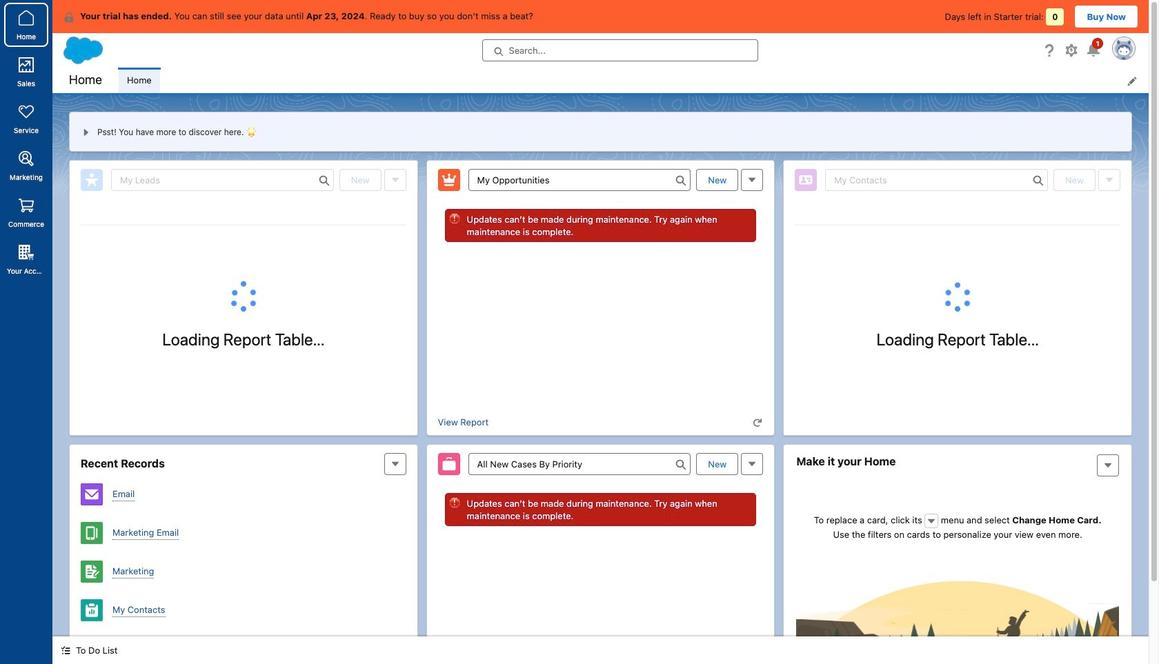 Task type: describe. For each thing, give the bounding box(es) containing it.
2 select an option text field from the top
[[468, 453, 691, 475]]

0 vertical spatial text default image
[[63, 12, 75, 23]]

1 vertical spatial text default image
[[753, 418, 763, 428]]

2 error image from the top
[[449, 498, 460, 509]]

engagement channel type image
[[81, 484, 103, 506]]

account image
[[81, 638, 103, 660]]

1 error image from the top
[[449, 213, 460, 224]]

text default image
[[61, 646, 70, 656]]

1 select an option text field from the top
[[468, 169, 691, 191]]



Task type: locate. For each thing, give the bounding box(es) containing it.
error image
[[449, 213, 460, 224], [449, 498, 460, 509]]

0 vertical spatial select an option text field
[[468, 169, 691, 191]]

0 vertical spatial error image
[[449, 213, 460, 224]]

communication subscription channel type image
[[81, 522, 103, 544]]

2 grid from the left
[[795, 225, 1121, 226]]

Select an Option text field
[[468, 169, 691, 191], [468, 453, 691, 475]]

1 horizontal spatial text default image
[[753, 418, 763, 428]]

report image
[[81, 600, 103, 622]]

0 horizontal spatial text default image
[[63, 12, 75, 23]]

0 horizontal spatial grid
[[81, 225, 406, 226]]

text default image
[[63, 12, 75, 23], [753, 418, 763, 428], [927, 517, 937, 526]]

2 horizontal spatial text default image
[[927, 517, 937, 526]]

1 vertical spatial error image
[[449, 498, 460, 509]]

communication subscription image
[[81, 561, 103, 583]]

1 horizontal spatial grid
[[795, 225, 1121, 226]]

list
[[119, 68, 1149, 93]]

1 vertical spatial select an option text field
[[468, 453, 691, 475]]

2 vertical spatial text default image
[[927, 517, 937, 526]]

grid
[[81, 225, 406, 226], [795, 225, 1121, 226]]

1 grid from the left
[[81, 225, 406, 226]]



